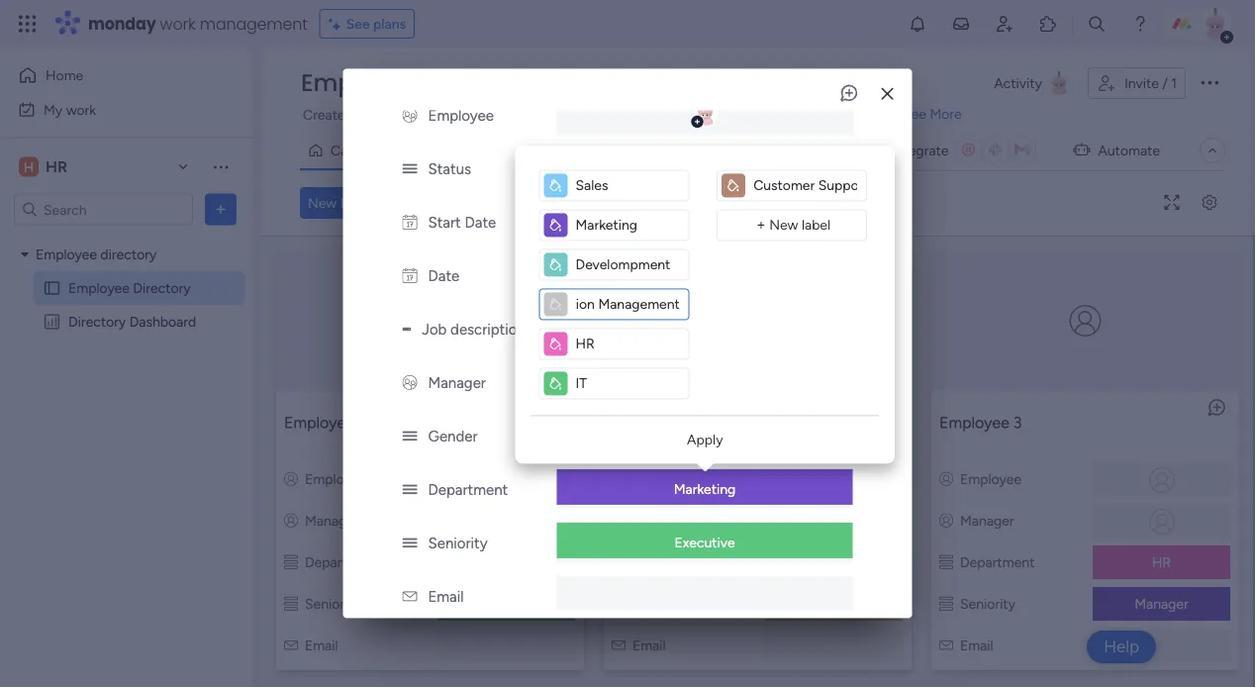Task type: describe. For each thing, give the bounding box(es) containing it.
help image
[[1131, 14, 1151, 34]]

department for employee 1
[[633, 554, 707, 571]]

workspace image
[[19, 156, 39, 178]]

employee down employee directory
[[68, 280, 130, 297]]

work for my
[[66, 101, 96, 118]]

help button
[[1087, 631, 1157, 663]]

add label field up mar
[[572, 175, 685, 197]]

arrow down image
[[709, 191, 733, 215]]

workspace selection element
[[19, 155, 71, 179]]

employee directory
[[36, 246, 157, 263]]

moved
[[1071, 106, 1113, 123]]

create
[[303, 106, 345, 123]]

using
[[1199, 106, 1232, 123]]

see for see plans
[[346, 15, 370, 32]]

employee inside button
[[340, 195, 402, 211]]

0 vertical spatial v2 email column image
[[403, 588, 417, 606]]

1 horizontal spatial employee directory
[[301, 66, 531, 100]]

email inside dialog
[[428, 588, 464, 606]]

dashboard
[[129, 313, 196, 330]]

v2 status image for status
[[403, 160, 417, 178]]

my work button
[[12, 94, 213, 125]]

sort button
[[738, 187, 809, 219]]

filter
[[671, 195, 702, 211]]

v2 status outline image for employee 3
[[940, 596, 954, 612]]

v2 status image for seniority
[[403, 535, 417, 552]]

manager for employee 3
[[961, 512, 1015, 529]]

directory dashboard
[[68, 313, 196, 330]]

v2 email column image for employee 2
[[284, 637, 298, 654]]

directory inside list box
[[100, 246, 157, 263]]

inbox image
[[952, 14, 971, 34]]

add label field up new label
[[750, 175, 863, 197]]

collapse board header image
[[1205, 143, 1221, 158]]

marketing inside dialog
[[674, 481, 736, 498]]

new for new label
[[770, 217, 799, 234]]

board
[[1159, 106, 1195, 123]]

mid-level
[[806, 596, 863, 612]]

female
[[683, 427, 727, 444]]

apps image
[[1039, 14, 1059, 34]]

person button
[[547, 187, 633, 219]]

to
[[1116, 106, 1130, 123]]

employee up "public board" image
[[36, 246, 97, 263]]

description
[[451, 321, 526, 339]]

add label field up default label field
[[572, 254, 685, 276]]

apply button
[[531, 424, 879, 456]]

caret down image
[[21, 248, 29, 261]]

active
[[685, 160, 725, 177]]

dapulse person column image for employee
[[940, 471, 954, 488]]

current
[[435, 106, 480, 123]]

8,
[[699, 209, 710, 225]]

1 vertical spatial directory
[[133, 280, 191, 297]]

invite / 1 button
[[1088, 67, 1186, 99]]

dapulse person column image for manager
[[612, 512, 626, 529]]

person
[[579, 195, 621, 211]]

manager up help
[[1135, 596, 1189, 612]]

email for employee 3
[[960, 637, 994, 654]]

it
[[829, 554, 840, 571]]

employee directory inside list box
[[68, 280, 191, 297]]

manager for employee 1
[[633, 512, 687, 529]]

v2 status outline image for employee 2
[[284, 554, 298, 571]]

cards
[[331, 142, 367, 159]]

monday work management
[[88, 12, 308, 35]]

cards button
[[300, 135, 382, 166]]

employees.
[[541, 106, 611, 123]]

apply
[[687, 432, 723, 449]]

of
[[419, 106, 432, 123]]

/
[[1163, 75, 1168, 92]]

main table button
[[382, 135, 477, 166]]

Search field
[[477, 189, 536, 217]]

employee down employee 3
[[961, 471, 1022, 488]]

dapulse integrations image
[[869, 143, 884, 158]]

email for employee 1
[[633, 637, 666, 654]]

see for see more
[[903, 105, 927, 122]]

public board image
[[43, 279, 61, 298]]

mid-
[[806, 596, 835, 612]]

close image
[[882, 87, 894, 102]]

v2 status image for gender
[[403, 428, 417, 446]]

apr
[[672, 263, 693, 279]]

new label button
[[717, 210, 868, 241]]

executive
[[675, 534, 735, 551]]

job description
[[422, 321, 526, 339]]

invite members image
[[995, 14, 1015, 34]]

seniority for employee 2
[[305, 596, 360, 612]]

2 the from the left
[[1235, 106, 1256, 123]]

my work
[[44, 101, 96, 118]]

select product image
[[18, 14, 38, 34]]

employee 3
[[940, 413, 1022, 432]]

seniority for employee 1
[[633, 596, 688, 612]]

add label field down person in the top of the page
[[572, 214, 685, 236]]

v2 email column image for employee 3
[[940, 637, 954, 654]]

seniority inside dialog
[[428, 535, 488, 552]]

employee 1
[[612, 413, 693, 432]]

show board description image
[[545, 73, 569, 93]]

ruby anderson image
[[1200, 8, 1232, 40]]

settings image
[[1194, 196, 1226, 210]]

activity
[[995, 75, 1043, 92]]

home
[[46, 67, 83, 84]]

invite
[[1125, 75, 1159, 92]]

new employee button
[[300, 187, 410, 219]]

employee down employee 2
[[305, 471, 366, 488]]

v2 status outline image for employee 1
[[612, 596, 626, 612]]

filter button
[[639, 187, 733, 219]]

v2 dropdown column image
[[403, 321, 411, 339]]

main table
[[397, 142, 463, 159]]

marketing inside row group
[[476, 554, 537, 571]]

be
[[1052, 106, 1067, 123]]

hr inside row group
[[1153, 554, 1172, 571]]

2022 for mar 8, 2022
[[713, 209, 743, 225]]

1 vertical spatial v2 email column image
[[612, 637, 626, 654]]

mar 8, 2022
[[674, 209, 743, 225]]

autopilot image
[[1074, 137, 1091, 162]]

applicant
[[648, 106, 705, 123]]



Task type: locate. For each thing, give the bounding box(es) containing it.
1 vertical spatial new
[[770, 217, 799, 234]]

v2 search image
[[462, 192, 477, 214]]

see inside see more link
[[903, 105, 927, 122]]

1 vertical spatial work
[[66, 101, 96, 118]]

0 horizontal spatial the
[[786, 106, 807, 123]]

dapulse person column image
[[940, 471, 954, 488], [612, 512, 626, 529]]

1 vertical spatial 2022
[[715, 263, 745, 279]]

0 horizontal spatial employee directory
[[68, 280, 191, 297]]

list box
[[0, 234, 253, 606]]

0 horizontal spatial dapulse person column image
[[612, 512, 626, 529]]

level
[[835, 596, 863, 612]]

see more
[[903, 105, 962, 122]]

hr inside 'workspace selection' element
[[46, 157, 68, 176]]

sort
[[770, 195, 797, 211]]

more
[[930, 105, 962, 122]]

1 v2 email column image from the left
[[284, 637, 298, 654]]

employee directory
[[301, 66, 531, 100], [68, 280, 191, 297]]

employee up 'a'
[[301, 66, 418, 100]]

see left more
[[903, 105, 927, 122]]

1 horizontal spatial date
[[465, 214, 496, 232]]

1 vertical spatial dapulse person column image
[[612, 512, 626, 529]]

row group containing employee 2
[[266, 241, 1250, 684]]

0 vertical spatial marketing
[[674, 481, 736, 498]]

past
[[510, 106, 537, 123]]

date down 'start'
[[428, 267, 460, 285]]

Default Label field
[[572, 294, 685, 315]]

row group
[[266, 241, 1250, 684]]

2 vertical spatial directory
[[68, 313, 126, 330]]

0 vertical spatial directory
[[424, 66, 531, 100]]

invite / 1
[[1125, 75, 1177, 92]]

v2 status outline image
[[612, 596, 626, 612], [940, 596, 954, 612]]

new employee
[[308, 195, 402, 211]]

1 horizontal spatial directory
[[133, 280, 191, 297]]

directory down search in workspace field
[[100, 246, 157, 263]]

0 vertical spatial employee directory
[[301, 66, 531, 100]]

directory right public dashboard image
[[68, 313, 126, 330]]

2022 right 19,
[[715, 263, 745, 279]]

help
[[1104, 637, 1140, 657]]

employee down "cards"
[[340, 195, 402, 211]]

1 horizontal spatial the
[[1235, 106, 1256, 123]]

dapulse date column image for date
[[403, 267, 417, 285]]

can
[[939, 106, 961, 123]]

1 horizontal spatial v2 email column image
[[940, 637, 954, 654]]

2 v2 status image from the top
[[403, 535, 417, 552]]

0 vertical spatial directory
[[359, 106, 415, 123]]

option
[[0, 237, 253, 241]]

employee left 2
[[284, 413, 354, 432]]

directory up dashboard
[[133, 280, 191, 297]]

0 vertical spatial see
[[346, 15, 370, 32]]

work for monday
[[160, 12, 196, 35]]

2
[[358, 413, 367, 432]]

status
[[428, 160, 471, 178]]

manager for employee 2
[[305, 512, 359, 529]]

2022 right 8,
[[713, 209, 743, 225]]

see inside see plans button
[[346, 15, 370, 32]]

1 vertical spatial see
[[903, 105, 927, 122]]

0 horizontal spatial directory
[[100, 246, 157, 263]]

and
[[484, 106, 507, 123]]

hr
[[46, 157, 68, 176], [1153, 554, 1172, 571]]

1 horizontal spatial v2 status outline image
[[940, 596, 954, 612]]

Employee Directory field
[[296, 66, 536, 100]]

work right my
[[66, 101, 96, 118]]

0 vertical spatial date
[[465, 214, 496, 232]]

0 horizontal spatial v2 email column image
[[284, 637, 298, 654]]

start date
[[428, 214, 496, 232]]

v2 email column image
[[403, 588, 417, 606], [612, 637, 626, 654]]

1 inside row group
[[686, 413, 693, 432]]

search everything image
[[1087, 14, 1107, 34]]

1 vertical spatial v2 status image
[[403, 481, 417, 499]]

new down sort
[[770, 217, 799, 234]]

2022
[[713, 209, 743, 225], [715, 263, 745, 279]]

new label
[[770, 217, 831, 234]]

my
[[44, 101, 63, 118]]

home button
[[12, 59, 213, 91]]

0 vertical spatial new
[[308, 195, 337, 211]]

0 horizontal spatial hr
[[46, 157, 68, 176]]

directory up and
[[424, 66, 531, 100]]

1 horizontal spatial hr
[[1153, 554, 1172, 571]]

the right the during
[[786, 106, 807, 123]]

0 horizontal spatial work
[[66, 101, 96, 118]]

open full screen image
[[1157, 196, 1188, 210]]

0 horizontal spatial marketing
[[476, 554, 537, 571]]

0 vertical spatial 1
[[1172, 75, 1177, 92]]

1 vertical spatial hr
[[1153, 554, 1172, 571]]

0 horizontal spatial 1
[[686, 413, 693, 432]]

v2 status image
[[403, 428, 417, 446], [403, 535, 417, 552]]

v2 status image for department
[[403, 481, 417, 499]]

gender
[[428, 428, 478, 446]]

table
[[430, 142, 463, 159]]

employee 2
[[284, 413, 367, 432]]

0 horizontal spatial see
[[346, 15, 370, 32]]

2 v2 email column image from the left
[[940, 637, 954, 654]]

Search in workspace field
[[42, 198, 165, 221]]

see plans button
[[320, 9, 415, 39]]

a
[[349, 106, 356, 123]]

manager up executive
[[633, 512, 687, 529]]

marketing
[[674, 481, 736, 498], [476, 554, 537, 571]]

1 the from the left
[[786, 106, 807, 123]]

0 vertical spatial v2 status image
[[403, 428, 417, 446]]

1 horizontal spatial dapulse person column image
[[940, 471, 954, 488]]

1 vertical spatial marketing
[[476, 554, 537, 571]]

add view image
[[489, 143, 497, 158]]

dialog
[[343, 12, 913, 687]]

0 vertical spatial dapulse date column image
[[403, 214, 417, 232]]

directory
[[359, 106, 415, 123], [100, 246, 157, 263]]

create a directory of current and past employees. each applicant hired during the recruitment process can automatically be moved to this board using the
[[303, 106, 1256, 123]]

1 right /
[[1172, 75, 1177, 92]]

1 horizontal spatial v2 email column image
[[612, 637, 626, 654]]

1 horizontal spatial marketing
[[674, 481, 736, 498]]

seniority
[[428, 535, 488, 552], [305, 596, 360, 612], [633, 596, 688, 612], [961, 596, 1016, 612]]

manager down employee 3
[[961, 512, 1015, 529]]

employee left "3"
[[940, 413, 1010, 432]]

v2 email column image
[[284, 637, 298, 654], [940, 637, 954, 654]]

v2 status outline image for employee 1
[[612, 554, 626, 571]]

management
[[200, 12, 308, 35]]

dialog containing employee
[[343, 12, 913, 687]]

1 vertical spatial 1
[[686, 413, 693, 432]]

hr up help button on the right bottom
[[1153, 554, 1172, 571]]

1 v2 status image from the top
[[403, 428, 417, 446]]

1 vertical spatial date
[[428, 267, 460, 285]]

1 horizontal spatial 1
[[1172, 75, 1177, 92]]

public dashboard image
[[43, 312, 61, 331]]

notifications image
[[908, 14, 928, 34]]

1 horizontal spatial work
[[160, 12, 196, 35]]

automatically
[[965, 106, 1048, 123]]

0 horizontal spatial v2 status outline image
[[612, 596, 626, 612]]

new inside button
[[770, 217, 799, 234]]

1 vertical spatial directory
[[100, 246, 157, 263]]

director
[[684, 319, 727, 334]]

during
[[743, 106, 783, 123]]

plans
[[373, 15, 406, 32]]

directory
[[424, 66, 531, 100], [133, 280, 191, 297], [68, 313, 126, 330]]

0 horizontal spatial v2 email column image
[[403, 588, 417, 606]]

department for employee 3
[[961, 554, 1035, 571]]

employee directory up the directory dashboard
[[68, 280, 191, 297]]

see plans
[[346, 15, 406, 32]]

this
[[1133, 106, 1156, 123]]

2 horizontal spatial directory
[[424, 66, 531, 100]]

automate
[[1099, 142, 1161, 159]]

the right 'using'
[[1235, 106, 1256, 123]]

dapulse date column image up v2 dropdown column image on the top left
[[403, 267, 417, 285]]

manager inside dialog
[[428, 374, 486, 392]]

activity button
[[987, 67, 1080, 99]]

manager
[[428, 374, 486, 392], [305, 512, 359, 529], [633, 512, 687, 529], [961, 512, 1015, 529], [1135, 596, 1189, 612]]

Add Label field
[[572, 175, 685, 197], [750, 175, 863, 197], [572, 214, 685, 236], [572, 254, 685, 276], [572, 333, 685, 355], [572, 373, 685, 395]]

the
[[786, 106, 807, 123], [1235, 106, 1256, 123]]

2 v2 status outline image from the left
[[940, 596, 954, 612]]

new down cards button
[[308, 195, 337, 211]]

0 vertical spatial hr
[[46, 157, 68, 176]]

date right 'start'
[[465, 214, 496, 232]]

0 horizontal spatial directory
[[68, 313, 126, 330]]

directory right 'a'
[[359, 106, 415, 123]]

employee
[[301, 66, 418, 100], [428, 107, 494, 125], [340, 195, 402, 211], [36, 246, 97, 263], [68, 280, 130, 297], [284, 413, 354, 432], [612, 413, 682, 432], [940, 413, 1010, 432], [305, 471, 366, 488], [633, 471, 694, 488], [961, 471, 1022, 488]]

job
[[422, 321, 447, 339]]

2 v2 status image from the top
[[403, 481, 417, 499]]

department inside dialog
[[428, 481, 508, 499]]

see more link
[[901, 104, 964, 124]]

v2 status outline image for employee 3
[[940, 554, 954, 571]]

hr right workspace icon
[[46, 157, 68, 176]]

1 down director
[[686, 413, 693, 432]]

v2 multiple person column image
[[403, 374, 417, 392]]

email
[[428, 588, 464, 606], [305, 637, 338, 654], [633, 637, 666, 654], [960, 637, 994, 654]]

1 inside the invite / 1 button
[[1172, 75, 1177, 92]]

dapulse date column image for start date
[[403, 214, 417, 232]]

apr 19, 2022
[[672, 263, 745, 279]]

hired
[[709, 106, 740, 123]]

0 vertical spatial dapulse person column image
[[940, 471, 954, 488]]

add label field up employee 1
[[572, 373, 685, 395]]

1 horizontal spatial new
[[770, 217, 799, 234]]

integrate
[[892, 142, 949, 159]]

v2 status image
[[403, 160, 417, 178], [403, 481, 417, 499]]

h
[[24, 158, 34, 175]]

v2 status outline image
[[284, 554, 298, 571], [612, 554, 626, 571], [940, 554, 954, 571], [284, 596, 298, 612]]

3
[[1014, 413, 1022, 432]]

mar
[[674, 209, 696, 225]]

add label field down default label field
[[572, 333, 685, 355]]

work inside button
[[66, 101, 96, 118]]

new inside button
[[308, 195, 337, 211]]

1 vertical spatial v2 status image
[[403, 535, 417, 552]]

dapulse person column image
[[284, 471, 298, 488], [612, 471, 626, 488], [284, 512, 298, 529], [940, 512, 954, 529]]

manager down employee 2
[[305, 512, 359, 529]]

manager right v2 multiple person column image
[[428, 374, 486, 392]]

recruitment
[[810, 106, 883, 123]]

1 horizontal spatial see
[[903, 105, 927, 122]]

0 vertical spatial v2 status image
[[403, 160, 417, 178]]

1 horizontal spatial directory
[[359, 106, 415, 123]]

main
[[397, 142, 427, 159]]

employee down apply
[[633, 471, 694, 488]]

new for new employee
[[308, 195, 337, 211]]

list box containing employee directory
[[0, 234, 253, 606]]

see left the plans
[[346, 15, 370, 32]]

2 dapulse date column image from the top
[[403, 267, 417, 285]]

employee left the female at the right bottom of the page
[[612, 413, 682, 432]]

2022 for apr 19, 2022
[[715, 263, 745, 279]]

1 v2 status outline image from the left
[[612, 596, 626, 612]]

0 horizontal spatial new
[[308, 195, 337, 211]]

work right monday
[[160, 12, 196, 35]]

dapulse date column image
[[403, 214, 417, 232], [403, 267, 417, 285]]

monday
[[88, 12, 156, 35]]

employee directory up of
[[301, 66, 531, 100]]

1 vertical spatial dapulse date column image
[[403, 267, 417, 285]]

each
[[614, 106, 645, 123]]

new
[[308, 195, 337, 211], [770, 217, 799, 234]]

1
[[1172, 75, 1177, 92], [686, 413, 693, 432]]

employee up table
[[428, 107, 494, 125]]

1 dapulse date column image from the top
[[403, 214, 417, 232]]

start
[[428, 214, 461, 232]]

label
[[802, 217, 831, 234]]

department for employee 2
[[305, 554, 380, 571]]

card cover image image
[[1070, 305, 1102, 337]]

see
[[346, 15, 370, 32], [903, 105, 927, 122]]

add to favorites image
[[579, 73, 599, 93]]

0 horizontal spatial date
[[428, 267, 460, 285]]

19,
[[696, 263, 712, 279]]

1 vertical spatial employee directory
[[68, 280, 191, 297]]

seniority for employee 3
[[961, 596, 1016, 612]]

dapulse date column image left 'start'
[[403, 214, 417, 232]]

1 v2 status image from the top
[[403, 160, 417, 178]]

0 vertical spatial 2022
[[713, 209, 743, 225]]

email for employee 2
[[305, 637, 338, 654]]

process
[[887, 106, 936, 123]]

v2 multiple person column image
[[403, 107, 417, 125]]

0 vertical spatial work
[[160, 12, 196, 35]]



Task type: vqa. For each thing, say whether or not it's contained in the screenshot.


